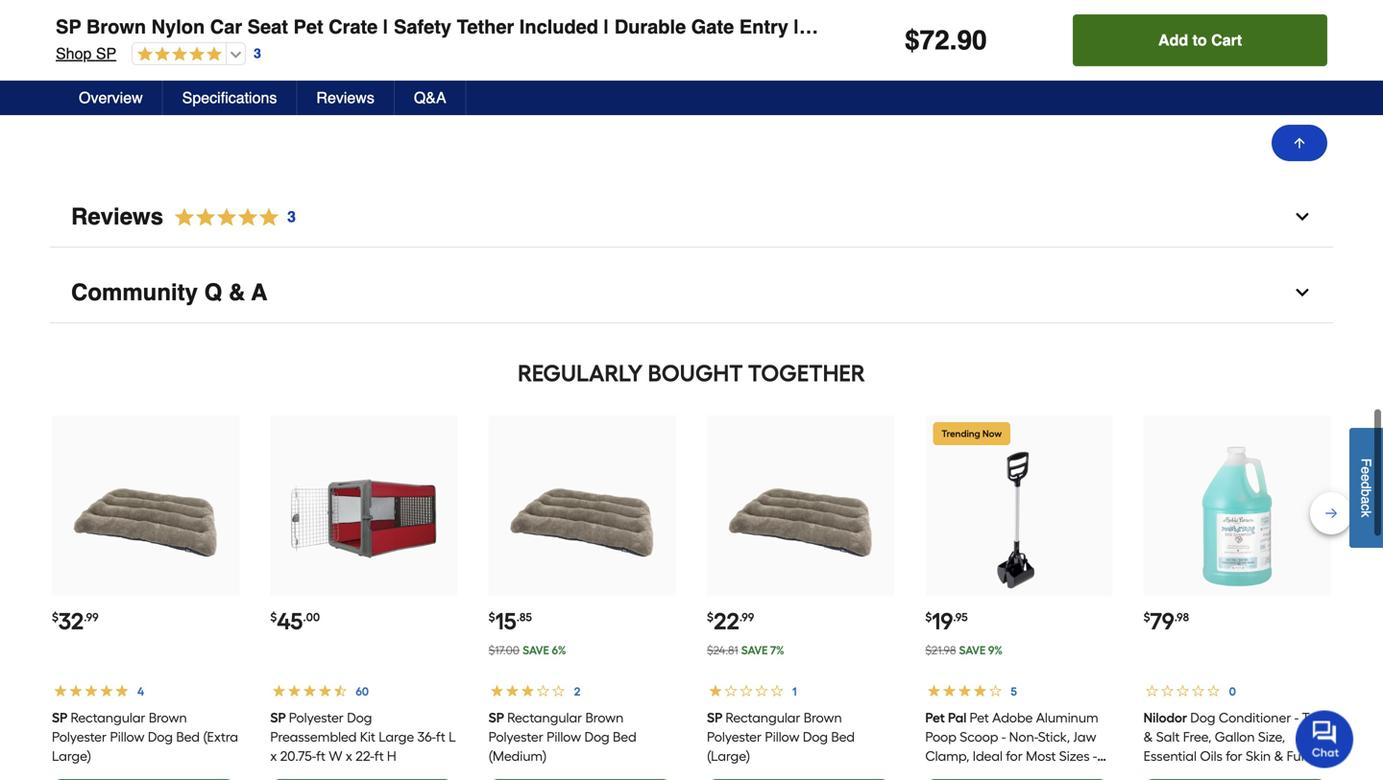 Task type: vqa. For each thing, say whether or not it's contained in the screenshot.
Bathroom associated with Bathroom & Vanity Lighting
no



Task type: describe. For each thing, give the bounding box(es) containing it.
20.75-
[[280, 748, 316, 764]]

f e e d b a c k
[[1359, 459, 1374, 518]]

2 horizontal spatial &
[[1274, 748, 1283, 764]]

bed inside rectangular brown polyester pillow dog bed (extra large)
[[176, 728, 200, 745]]

$ 15 .85
[[489, 607, 532, 635]]

skin
[[1246, 748, 1271, 764]]

durable
[[614, 16, 686, 38]]

w
[[329, 748, 342, 764]]

polyester inside polyester dog preassembled kit large 36-ft l x 20.75-ft w x 22-ft h
[[289, 709, 344, 726]]

d
[[1359, 482, 1374, 489]]

1 horizontal spatial &
[[1144, 728, 1153, 745]]

1 x from the left
[[270, 748, 277, 764]]

sp brown nylon car seat pet crate | safety tether included | durable gate entry | mesh panel sides | adjustable security leash
[[56, 16, 1222, 38]]

a
[[1359, 497, 1374, 504]]

polyester for (extra
[[52, 728, 107, 745]]

reviews for community q & a
[[71, 203, 163, 229]]

2 horizontal spatial ft
[[436, 728, 445, 745]]

shop
[[56, 45, 92, 62]]

clamp,
[[925, 748, 969, 764]]

15 list item
[[489, 415, 676, 781]]

sp polyester dog preassembled kit large 36-ft l x 20.75-ft w x 22-ft h image
[[289, 444, 439, 594]]

(medium)
[[489, 748, 547, 764]]

tether
[[457, 16, 514, 38]]

0 horizontal spatial pet
[[293, 16, 323, 38]]

non-
[[1009, 728, 1038, 745]]

specifications button
[[163, 81, 297, 115]]

dog for rectangular brown polyester pillow dog bed (large)
[[803, 728, 828, 745]]

up
[[997, 767, 1013, 781]]

chat invite button image
[[1296, 710, 1354, 769]]

included
[[519, 16, 598, 38]]

2 x from the left
[[346, 748, 352, 764]]

leash
[[1167, 16, 1222, 38]]

kit
[[360, 728, 375, 745]]

4 | from the left
[[972, 16, 977, 38]]

$ 32 .99
[[52, 607, 99, 635]]

regularly bought together heading
[[50, 353, 1333, 392]]

regularly
[[518, 359, 643, 387]]

essential
[[1144, 748, 1197, 764]]

9%
[[988, 643, 1003, 657]]

polyester dog preassembled kit large 36-ft l x 20.75-ft w x 22-ft h
[[270, 709, 456, 764]]

$17.00
[[489, 643, 520, 657]]

$24.81 save 7%
[[707, 643, 784, 657]]

fur
[[1287, 748, 1306, 764]]

sp rectangular brown polyester pillow dog bed (large) image
[[726, 444, 876, 594]]

jaw
[[1073, 728, 1096, 745]]

community q & a
[[71, 278, 267, 305]]

warning(s)
[[212, 67, 272, 81]]

19 list item
[[925, 415, 1113, 781]]

community q & a button
[[50, 262, 1333, 323]]

sp for rectangular brown polyester pillow dog bed (extra large)
[[52, 709, 68, 726]]

.85
[[516, 610, 532, 624]]

sides
[[915, 16, 967, 38]]

$ for 15
[[489, 610, 495, 624]]

22 list item
[[707, 415, 894, 781]]

rectangular brown polyester pillow dog bed (extra large)
[[52, 709, 238, 764]]

l
[[449, 728, 456, 745]]

oils
[[1200, 748, 1223, 764]]

pet pal pet adobe aluminum poop scoop - non-stick, jaw clamp, ideal for most sizes - easy clean-up for domestic animals image
[[944, 444, 1094, 594]]

nilodor dog conditioner - tear & salt free, gallon size, essential oils for skin & fur image
[[1162, 444, 1312, 594]]

32 list item
[[52, 415, 239, 781]]

for right up in the bottom right of the page
[[1016, 767, 1033, 781]]

for for ideal
[[1006, 748, 1023, 764]]

overview button
[[60, 81, 163, 115]]

nylon
[[151, 16, 205, 38]]

stick,
[[1038, 728, 1070, 745]]

overview
[[79, 89, 143, 107]]

easy
[[925, 767, 953, 781]]

large)
[[52, 748, 91, 764]]

sp rectangular brown polyester pillow dog bed (medium) image
[[507, 444, 657, 594]]

.00
[[303, 610, 320, 624]]

$ for 79
[[1144, 610, 1150, 624]]

nilodor
[[1144, 709, 1187, 726]]

rectangular brown polyester pillow dog bed (medium)
[[489, 709, 636, 764]]

trending
[[942, 427, 980, 439]]

72
[[920, 25, 950, 56]]

3 | from the left
[[794, 16, 799, 38]]

79 list item
[[1144, 415, 1331, 781]]

bought
[[648, 359, 743, 387]]

pet for pet adobe aluminum poop scoop - non-stick, jaw clamp, ideal for most sizes - easy clean-up for domes
[[970, 709, 989, 726]]

rectangular for 22
[[726, 709, 800, 726]]

0 horizontal spatial ft
[[316, 748, 325, 764]]

.98
[[1174, 610, 1189, 624]]

car
[[210, 16, 242, 38]]

polyester for (medium)
[[489, 728, 543, 745]]

1 vertical spatial 3
[[287, 207, 296, 225]]

most
[[1026, 748, 1056, 764]]

poop
[[925, 728, 957, 745]]

chevron down image for reviews
[[1293, 206, 1312, 226]]

2 e from the top
[[1359, 474, 1374, 482]]

bed for 22
[[831, 728, 855, 745]]

5 stars image containing 3
[[163, 204, 297, 229]]

gate
[[691, 16, 734, 38]]

0 vertical spatial 5 stars image
[[133, 46, 222, 64]]

$17.00 save 6%
[[489, 643, 566, 657]]

brown for rectangular brown polyester pillow dog bed (large)
[[804, 709, 842, 726]]

$ for 22
[[707, 610, 714, 624]]

19
[[932, 607, 953, 635]]

.99 for 22
[[739, 610, 754, 624]]

add to cart
[[1158, 31, 1242, 49]]

specifications
[[182, 89, 277, 107]]

dog inside polyester dog preassembled kit large 36-ft l x 20.75-ft w x 22-ft h
[[347, 709, 372, 726]]



Task type: locate. For each thing, give the bounding box(es) containing it.
$ inside $ 22 .99
[[707, 610, 714, 624]]

q
[[204, 278, 222, 305]]

0 horizontal spatial save
[[523, 643, 549, 657]]

for down the gallon at the right
[[1226, 748, 1243, 764]]

sp up ca
[[96, 45, 116, 62]]

$21.98 save 9%
[[925, 643, 1003, 657]]

1 bed from the left
[[176, 728, 200, 745]]

$ 22 .99
[[707, 607, 754, 635]]

- inside dog conditioner - tear & salt free, gallon size, essential oils for skin & fur
[[1294, 709, 1299, 726]]

brown for sp brown nylon car seat pet crate | safety tether included | durable gate entry | mesh panel sides | adjustable security leash
[[86, 16, 146, 38]]

0 horizontal spatial 3
[[254, 46, 261, 61]]

1 horizontal spatial save
[[741, 643, 768, 657]]

36-
[[417, 728, 436, 745]]

1 | from the left
[[383, 16, 388, 38]]

conditioner
[[1219, 709, 1291, 726]]

.99 inside $ 32 .99
[[84, 610, 99, 624]]

trending now
[[942, 427, 1002, 439]]

1 horizontal spatial ft
[[374, 748, 384, 764]]

save inside 22 list item
[[741, 643, 768, 657]]

1 horizontal spatial reviews
[[316, 89, 374, 107]]

save inside 15 list item
[[523, 643, 549, 657]]

1 horizontal spatial bed
[[613, 728, 636, 745]]

for inside dog conditioner - tear & salt free, gallon size, essential oils for skin & fur
[[1226, 748, 1243, 764]]

1 horizontal spatial 3
[[287, 207, 296, 225]]

rectangular inside rectangular brown polyester pillow dog bed (extra large)
[[71, 709, 145, 726]]

$ inside $ 45 .00
[[270, 610, 277, 624]]

save left 6%
[[523, 643, 549, 657]]

2 vertical spatial &
[[1274, 748, 1283, 764]]

brown inside rectangular brown polyester pillow dog bed (large)
[[804, 709, 842, 726]]

pet right seat
[[293, 16, 323, 38]]

$ inside $ 19 .95
[[925, 610, 932, 624]]

sp inside 45 list item
[[270, 709, 286, 726]]

& left fur
[[1274, 748, 1283, 764]]

22-
[[356, 748, 374, 764]]

3 rectangular from the left
[[726, 709, 800, 726]]

0 vertical spatial reviews
[[316, 89, 374, 107]]

pet up poop
[[925, 709, 945, 726]]

pillow up (medium)
[[547, 728, 581, 745]]

(extra
[[203, 728, 238, 745]]

$ 79 .98
[[1144, 607, 1189, 635]]

.99
[[84, 610, 99, 624], [739, 610, 754, 624]]

dog inside rectangular brown polyester pillow dog bed (extra large)
[[148, 728, 173, 745]]

sp rectangular brown polyester pillow dog bed (extra large) image
[[71, 444, 221, 594]]

large
[[379, 728, 414, 745]]

security
[[1086, 16, 1161, 38]]

sp up large)
[[52, 709, 68, 726]]

no
[[396, 65, 414, 81]]

2 horizontal spatial pillow
[[765, 728, 799, 745]]

aluminum
[[1036, 709, 1098, 726]]

79
[[1150, 607, 1174, 635]]

2 vertical spatial -
[[1093, 748, 1097, 764]]

1 horizontal spatial rectangular
[[507, 709, 582, 726]]

15
[[495, 607, 516, 635]]

sp for polyester dog preassembled kit large 36-ft l x 20.75-ft w x 22-ft h
[[270, 709, 286, 726]]

ft left l
[[436, 728, 445, 745]]

0 horizontal spatial .99
[[84, 610, 99, 624]]

salt
[[1156, 728, 1180, 745]]

reviews for q&a
[[316, 89, 374, 107]]

0 horizontal spatial reviews
[[71, 203, 163, 229]]

reviews inside button
[[316, 89, 374, 107]]

for for oils
[[1226, 748, 1243, 764]]

shop sp
[[56, 45, 116, 62]]

scoop
[[960, 728, 998, 745]]

$ inside $ 32 .99
[[52, 610, 59, 624]]

& inside button
[[229, 278, 245, 305]]

pillow inside rectangular brown polyester pillow dog bed (medium)
[[547, 728, 581, 745]]

save inside 19 list item
[[959, 643, 986, 657]]

- left non-
[[1002, 728, 1006, 745]]

seat
[[247, 16, 288, 38]]

ft
[[436, 728, 445, 745], [316, 748, 325, 764], [374, 748, 384, 764]]

2 rectangular from the left
[[507, 709, 582, 726]]

b
[[1359, 489, 1374, 497]]

| right .
[[972, 16, 977, 38]]

6%
[[552, 643, 566, 657]]

3 save from the left
[[959, 643, 986, 657]]

$ inside $ 15 .85
[[489, 610, 495, 624]]

f e e d b a c k button
[[1349, 428, 1383, 548]]

1 vertical spatial -
[[1002, 728, 1006, 745]]

2 horizontal spatial save
[[959, 643, 986, 657]]

rectangular up (large)
[[726, 709, 800, 726]]

pillow for 22
[[765, 728, 799, 745]]

together
[[748, 359, 865, 387]]

0 horizontal spatial pillow
[[110, 728, 145, 745]]

polyester inside rectangular brown polyester pillow dog bed (large)
[[707, 728, 762, 745]]

1 vertical spatial chevron down image
[[1293, 282, 1312, 302]]

preassembled
[[270, 728, 357, 745]]

q&a
[[414, 89, 446, 107]]

1 chevron down image from the top
[[1293, 206, 1312, 226]]

bed for 15
[[613, 728, 636, 745]]

2 horizontal spatial bed
[[831, 728, 855, 745]]

ca
[[85, 67, 102, 81]]

regularly bought together
[[518, 359, 865, 387]]

0 horizontal spatial &
[[229, 278, 245, 305]]

1 vertical spatial reviews
[[71, 203, 163, 229]]

add
[[1158, 31, 1188, 49]]

- left tear
[[1294, 709, 1299, 726]]

bed inside rectangular brown polyester pillow dog bed (large)
[[831, 728, 855, 745]]

entry
[[739, 16, 788, 38]]

2 save from the left
[[741, 643, 768, 657]]

save left 7%
[[741, 643, 768, 657]]

$ for 45
[[270, 610, 277, 624]]

for up up in the bottom right of the page
[[1006, 748, 1023, 764]]

pillow down 7%
[[765, 728, 799, 745]]

sp up (medium)
[[489, 709, 504, 726]]

panel
[[859, 16, 910, 38]]

-
[[1294, 709, 1299, 726], [1002, 728, 1006, 745], [1093, 748, 1097, 764]]

rectangular inside rectangular brown polyester pillow dog bed (large)
[[726, 709, 800, 726]]

polyester up (large)
[[707, 728, 762, 745]]

1 vertical spatial &
[[1144, 728, 1153, 745]]

polyester up preassembled
[[289, 709, 344, 726]]

e up the b
[[1359, 474, 1374, 482]]

pillow
[[110, 728, 145, 745], [547, 728, 581, 745], [765, 728, 799, 745]]

reviews up the community
[[71, 203, 163, 229]]

sp up preassembled
[[270, 709, 286, 726]]

polyester up large)
[[52, 728, 107, 745]]

$ inside $ 79 .98
[[1144, 610, 1150, 624]]

0 vertical spatial chevron down image
[[1293, 206, 1312, 226]]

sizes
[[1059, 748, 1090, 764]]

for
[[1006, 748, 1023, 764], [1226, 748, 1243, 764], [1016, 767, 1033, 781]]

bed inside rectangular brown polyester pillow dog bed (medium)
[[613, 728, 636, 745]]

| left durable
[[604, 16, 609, 38]]

1 vertical spatial 5 stars image
[[163, 204, 297, 229]]

reviews button
[[297, 81, 395, 115]]

pillow inside rectangular brown polyester pillow dog bed (extra large)
[[110, 728, 145, 745]]

ideal
[[973, 748, 1003, 764]]

brown inside rectangular brown polyester pillow dog bed (medium)
[[585, 709, 624, 726]]

7%
[[770, 643, 784, 657]]

dog for rectangular brown polyester pillow dog bed (medium)
[[584, 728, 610, 745]]

0 horizontal spatial bed
[[176, 728, 200, 745]]

x left 20.75-
[[270, 748, 277, 764]]

32
[[59, 607, 84, 635]]

chevron down image
[[1293, 206, 1312, 226], [1293, 282, 1312, 302]]

pillow inside rectangular brown polyester pillow dog bed (large)
[[765, 728, 799, 745]]

$ for 32
[[52, 610, 59, 624]]

&
[[229, 278, 245, 305], [1144, 728, 1153, 745], [1274, 748, 1283, 764]]

sp inside 32 list item
[[52, 709, 68, 726]]

2 horizontal spatial rectangular
[[726, 709, 800, 726]]

pillow left the (extra
[[110, 728, 145, 745]]

2 chevron down image from the top
[[1293, 282, 1312, 302]]

| left mesh
[[794, 16, 799, 38]]

ft left w
[[316, 748, 325, 764]]

1 horizontal spatial pet
[[925, 709, 945, 726]]

k
[[1359, 511, 1374, 518]]

2 bed from the left
[[613, 728, 636, 745]]

q&a button
[[395, 81, 466, 115]]

e up d
[[1359, 467, 1374, 474]]

prop
[[167, 67, 193, 81]]

a
[[251, 278, 267, 305]]

|
[[383, 16, 388, 38], [604, 16, 609, 38], [794, 16, 799, 38], [972, 16, 977, 38]]

dog inside rectangular brown polyester pillow dog bed (large)
[[803, 728, 828, 745]]

cart
[[1211, 31, 1242, 49]]

arrow up image
[[1292, 135, 1307, 151]]

0 horizontal spatial x
[[270, 748, 277, 764]]

0 vertical spatial &
[[229, 278, 245, 305]]

22
[[714, 607, 739, 635]]

1 horizontal spatial -
[[1093, 748, 1097, 764]]

0 horizontal spatial -
[[1002, 728, 1006, 745]]

c
[[1359, 504, 1374, 511]]

0 vertical spatial -
[[1294, 709, 1299, 726]]

adjustable
[[982, 16, 1080, 38]]

sp up 'shop'
[[56, 16, 81, 38]]

sp inside 15 list item
[[489, 709, 504, 726]]

pet up the scoop
[[970, 709, 989, 726]]

.99 for 32
[[84, 610, 99, 624]]

chevron down image for community q & a
[[1293, 282, 1312, 302]]

2 horizontal spatial -
[[1294, 709, 1299, 726]]

0 vertical spatial 3
[[254, 46, 261, 61]]

dog for rectangular brown polyester pillow dog bed (extra large)
[[148, 728, 173, 745]]

3 bed from the left
[[831, 728, 855, 745]]

reviews down crate
[[316, 89, 374, 107]]

rectangular up (medium)
[[507, 709, 582, 726]]

sp for rectangular brown polyester pillow dog bed (medium)
[[489, 709, 504, 726]]

polyester up (medium)
[[489, 728, 543, 745]]

save for 22
[[741, 643, 768, 657]]

crate
[[329, 16, 378, 38]]

sp inside 22 list item
[[707, 709, 723, 726]]

2 .99 from the left
[[739, 610, 754, 624]]

dog inside dog conditioner - tear & salt free, gallon size, essential oils for skin & fur
[[1190, 709, 1215, 726]]

1 horizontal spatial .99
[[739, 610, 754, 624]]

h
[[387, 748, 396, 764]]

3
[[254, 46, 261, 61], [287, 207, 296, 225]]

5 stars image up ca residents: prop 65 warning(s)
[[133, 46, 222, 64]]

1 save from the left
[[523, 643, 549, 657]]

clean-
[[956, 767, 997, 781]]

45 list item
[[270, 415, 458, 781]]

.95
[[953, 610, 968, 624]]

90
[[957, 25, 987, 56]]

1 .99 from the left
[[84, 610, 99, 624]]

.99 inside $ 22 .99
[[739, 610, 754, 624]]

ft left h
[[374, 748, 384, 764]]

polyester inside rectangular brown polyester pillow dog bed (medium)
[[489, 728, 543, 745]]

5 stars image up q
[[163, 204, 297, 229]]

save left 9%
[[959, 643, 986, 657]]

pet adobe aluminum poop scoop - non-stick, jaw clamp, ideal for most sizes - easy clean-up for domes
[[925, 709, 1098, 781]]

gallon
[[1215, 728, 1255, 745]]

1 horizontal spatial x
[[346, 748, 352, 764]]

chevron down image inside community q & a button
[[1293, 282, 1312, 302]]

1 horizontal spatial pillow
[[547, 728, 581, 745]]

save for 19
[[959, 643, 986, 657]]

| right crate
[[383, 16, 388, 38]]

rectangular for 15
[[507, 709, 582, 726]]

sp up (large)
[[707, 709, 723, 726]]

3 pillow from the left
[[765, 728, 799, 745]]

- right sizes at the bottom right
[[1093, 748, 1097, 764]]

sp for rectangular brown polyester pillow dog bed (large)
[[707, 709, 723, 726]]

polyester for (large)
[[707, 728, 762, 745]]

$ for 19
[[925, 610, 932, 624]]

pillow for 15
[[547, 728, 581, 745]]

brown inside rectangular brown polyester pillow dog bed (extra large)
[[149, 709, 187, 726]]

polyester inside rectangular brown polyester pillow dog bed (extra large)
[[52, 728, 107, 745]]

2 pillow from the left
[[547, 728, 581, 745]]

rectangular inside rectangular brown polyester pillow dog bed (medium)
[[507, 709, 582, 726]]

pet for pet pal
[[925, 709, 945, 726]]

1 rectangular from the left
[[71, 709, 145, 726]]

5 stars image
[[133, 46, 222, 64], [163, 204, 297, 229]]

$ 45 .00
[[270, 607, 320, 635]]

1 pillow from the left
[[110, 728, 145, 745]]

dog inside rectangular brown polyester pillow dog bed (medium)
[[584, 728, 610, 745]]

rectangular up large)
[[71, 709, 145, 726]]

to
[[1192, 31, 1207, 49]]

2 horizontal spatial pet
[[970, 709, 989, 726]]

brown for rectangular brown polyester pillow dog bed (medium)
[[585, 709, 624, 726]]

$24.81
[[707, 643, 738, 657]]

polyester
[[289, 709, 344, 726], [52, 728, 107, 745], [489, 728, 543, 745], [707, 728, 762, 745]]

$ for 72
[[905, 25, 920, 56]]

0 horizontal spatial rectangular
[[71, 709, 145, 726]]

mesh
[[804, 16, 854, 38]]

45
[[277, 607, 303, 635]]

x right w
[[346, 748, 352, 764]]

save for 15
[[523, 643, 549, 657]]

brown for rectangular brown polyester pillow dog bed (extra large)
[[149, 709, 187, 726]]

2 | from the left
[[604, 16, 609, 38]]

1 e from the top
[[1359, 467, 1374, 474]]

pal
[[948, 709, 967, 726]]

rectangular brown polyester pillow dog bed (large)
[[707, 709, 855, 764]]

& left salt
[[1144, 728, 1153, 745]]

tear
[[1302, 709, 1329, 726]]

$21.98
[[925, 643, 956, 657]]

& left a
[[229, 278, 245, 305]]

community
[[71, 278, 198, 305]]

pet inside pet adobe aluminum poop scoop - non-stick, jaw clamp, ideal for most sizes - easy clean-up for domes
[[970, 709, 989, 726]]

size,
[[1258, 728, 1285, 745]]

residents:
[[105, 67, 164, 81]]

now
[[982, 427, 1002, 439]]

$ 72 . 90
[[905, 25, 987, 56]]



